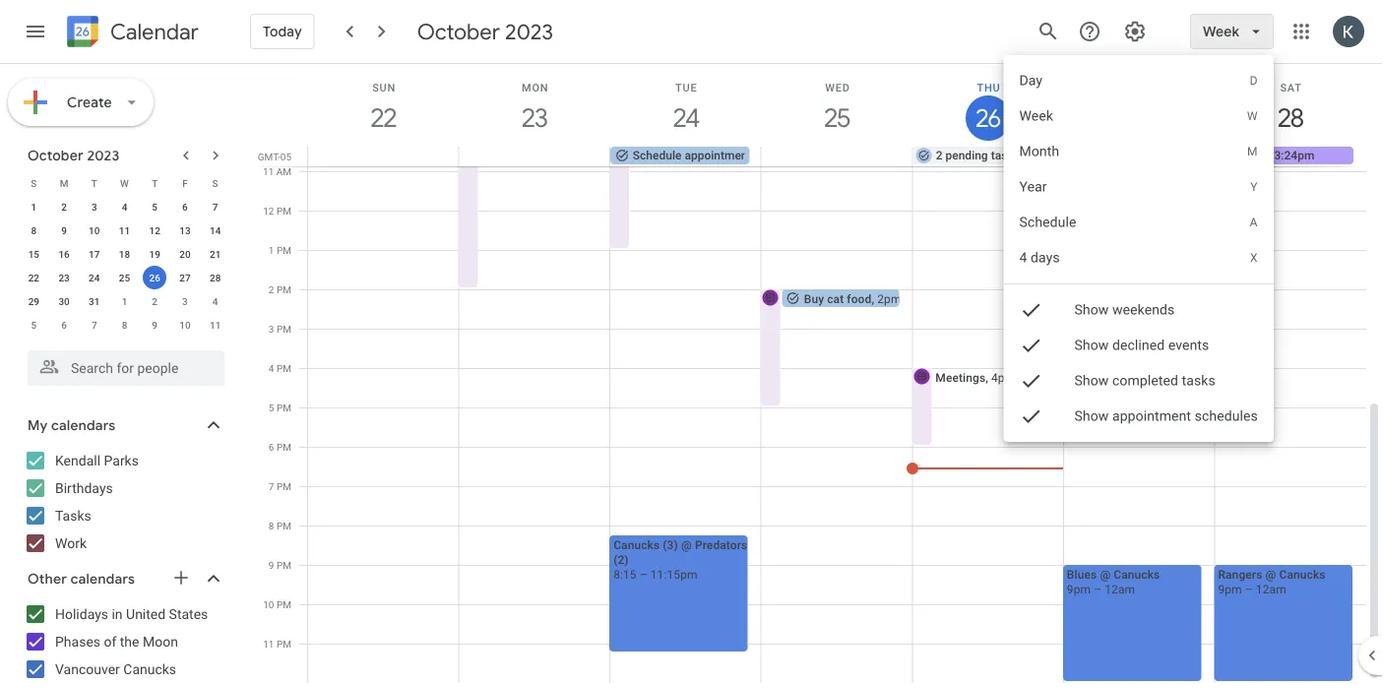 Task type: locate. For each thing, give the bounding box(es) containing it.
0 vertical spatial 23
[[521, 102, 547, 134]]

thu
[[977, 81, 1001, 94]]

sun 22
[[370, 81, 396, 134]]

pm for 7 pm
[[277, 481, 292, 492]]

10 down november 3 element
[[179, 319, 191, 331]]

november 8 element
[[113, 313, 136, 337]]

5 pm from the top
[[277, 362, 292, 374]]

canucks down moon
[[123, 661, 176, 678]]

schedule up days
[[1020, 214, 1077, 230]]

7 up 8 pm
[[269, 481, 274, 492]]

@ inside canucks (3) @ predators (2) 8:15 – 11:15pm
[[681, 538, 692, 552]]

wed 25
[[824, 81, 851, 134]]

tasks for 2 pending tasks
[[991, 149, 1020, 162]]

canucks inside blues @ canucks 9pm – 12am
[[1114, 568, 1161, 582]]

1 vertical spatial w
[[120, 177, 129, 189]]

october 2023 up mon
[[417, 18, 553, 45]]

– for blues @ canucks 9pm – 12am
[[1094, 583, 1102, 596]]

23 link
[[512, 96, 558, 141]]

s right the "f"
[[212, 177, 218, 189]]

2
[[936, 149, 943, 162], [61, 201, 67, 213], [269, 284, 274, 295], [152, 295, 158, 307]]

4 pm from the top
[[277, 323, 292, 335]]

6
[[182, 201, 188, 213], [61, 319, 67, 331], [269, 441, 274, 453]]

0 horizontal spatial 12am
[[1105, 583, 1136, 596]]

12 for 12
[[149, 225, 160, 236]]

11 element
[[113, 219, 136, 242]]

1 horizontal spatial 12am
[[1256, 583, 1287, 596]]

0 vertical spatial calendars
[[51, 417, 116, 434]]

pm down am
[[277, 205, 292, 217]]

t up the 10 'element'
[[91, 177, 97, 189]]

Search for people text field
[[39, 351, 213, 386]]

m
[[1248, 145, 1259, 159], [60, 177, 68, 189]]

1 9pm from the left
[[1067, 583, 1091, 596]]

,
[[872, 292, 875, 306], [986, 371, 989, 385]]

pm down 10 pm
[[277, 638, 292, 650]]

october 2023 down "create" dropdown button
[[28, 147, 120, 164]]

2023 up mon
[[505, 18, 553, 45]]

1 horizontal spatial tasks
[[1183, 373, 1216, 389]]

show for show appointment schedules
[[1075, 408, 1109, 424]]

7 inside grid
[[269, 481, 274, 492]]

28 link
[[1269, 96, 1314, 141]]

check checkbox item down show completed tasks
[[1004, 399, 1274, 434]]

7 down 31 "element"
[[92, 319, 97, 331]]

@ inside blues @ canucks 9pm – 12am
[[1100, 568, 1111, 582]]

2 t from the left
[[152, 177, 158, 189]]

1 horizontal spatial 1
[[122, 295, 127, 307]]

3
[[92, 201, 97, 213], [182, 295, 188, 307], [269, 323, 274, 335]]

2 9pm from the left
[[1219, 583, 1243, 596]]

food
[[847, 292, 872, 306]]

0 horizontal spatial 10
[[89, 225, 100, 236]]

1 vertical spatial calendars
[[71, 570, 135, 588]]

show
[[1075, 302, 1109, 318], [1075, 337, 1109, 354], [1075, 373, 1109, 389], [1075, 408, 1109, 424]]

23 inside row
[[58, 272, 70, 284]]

m inside "october 2023" grid
[[60, 177, 68, 189]]

week
[[1204, 23, 1240, 40], [1020, 108, 1054, 124]]

today button
[[250, 8, 315, 55]]

1 vertical spatial 10
[[179, 319, 191, 331]]

@ inside rangers @ canucks 9pm – 12am
[[1266, 568, 1277, 582]]

holidays
[[55, 606, 108, 622]]

1 vertical spatial 8
[[122, 319, 127, 331]]

1 vertical spatial 23
[[58, 272, 70, 284]]

23 inside the "mon 23"
[[521, 102, 547, 134]]

0 horizontal spatial 9pm
[[1067, 583, 1091, 596]]

12am inside rangers @ canucks 9pm – 12am
[[1256, 583, 1287, 596]]

1 vertical spatial 22
[[28, 272, 39, 284]]

(2)
[[614, 553, 629, 567]]

2 horizontal spatial 7
[[269, 481, 274, 492]]

1 horizontal spatial m
[[1248, 145, 1259, 159]]

blues @ canucks 9pm – 12am
[[1067, 568, 1161, 596]]

12 element
[[143, 219, 167, 242]]

0 horizontal spatial 23
[[58, 272, 70, 284]]

, left the "2pm"
[[872, 292, 875, 306]]

2 show from the top
[[1075, 337, 1109, 354]]

0 horizontal spatial 12
[[149, 225, 160, 236]]

1 vertical spatial 28
[[210, 272, 221, 284]]

1 vertical spatial 7
[[92, 319, 97, 331]]

schedule appointment
[[633, 149, 752, 162]]

phases
[[55, 634, 100, 650]]

3 cell from the left
[[762, 147, 913, 166]]

24 down tue
[[672, 102, 698, 134]]

18 element
[[113, 242, 136, 266]]

show left weekends at the right top of the page
[[1075, 302, 1109, 318]]

0 horizontal spatial @
[[681, 538, 692, 552]]

pm up 6 pm
[[277, 402, 292, 414]]

, left the 4pm
[[986, 371, 989, 385]]

9pm inside rangers @ canucks 9pm – 12am
[[1219, 583, 1243, 596]]

4 inside november 4 element
[[213, 295, 218, 307]]

2 vertical spatial 5
[[269, 402, 274, 414]]

0 horizontal spatial 3
[[92, 201, 97, 213]]

pm down 8 pm
[[277, 559, 292, 571]]

4pm
[[992, 371, 1016, 385]]

row group
[[19, 195, 230, 337]]

5 for 5 pm
[[269, 402, 274, 414]]

schedule
[[633, 149, 682, 162], [1020, 214, 1077, 230]]

2 check checkbox item from the top
[[1004, 328, 1274, 363]]

1 horizontal spatial 23
[[521, 102, 547, 134]]

1 horizontal spatial s
[[212, 177, 218, 189]]

11 down gmt-
[[263, 165, 274, 177]]

6 up 7 pm
[[269, 441, 274, 453]]

12am for rangers
[[1256, 583, 1287, 596]]

2 12am from the left
[[1256, 583, 1287, 596]]

3 up the 10 'element'
[[92, 201, 97, 213]]

row containing s
[[19, 171, 230, 195]]

15 element
[[22, 242, 46, 266]]

w up 11 element
[[120, 177, 129, 189]]

week inside popup button
[[1204, 23, 1240, 40]]

1 check from the top
[[1020, 298, 1044, 322]]

28 element
[[203, 266, 227, 290]]

1 vertical spatial 5
[[31, 319, 37, 331]]

meetings
[[936, 371, 986, 385]]

pm up 8 pm
[[277, 481, 292, 492]]

26, today element
[[143, 266, 167, 290]]

11 inside 'element'
[[210, 319, 221, 331]]

1 show from the top
[[1075, 302, 1109, 318]]

– inside canucks (3) @ predators (2) 8:15 – 11:15pm
[[640, 568, 648, 582]]

1 down 12 pm at top left
[[269, 244, 274, 256]]

6 pm
[[269, 441, 292, 453]]

1 vertical spatial appointment
[[1113, 408, 1192, 424]]

my calendars
[[28, 417, 116, 434]]

1 horizontal spatial 28
[[1277, 102, 1303, 134]]

schedule inside schedule appointment button
[[633, 149, 682, 162]]

s up 15 'element'
[[31, 177, 37, 189]]

6 down the "f"
[[182, 201, 188, 213]]

0 vertical spatial tasks
[[991, 149, 1020, 162]]

1 horizontal spatial october
[[417, 18, 500, 45]]

pm
[[277, 205, 292, 217], [277, 244, 292, 256], [277, 284, 292, 295], [277, 323, 292, 335], [277, 362, 292, 374], [277, 402, 292, 414], [277, 441, 292, 453], [277, 481, 292, 492], [277, 520, 292, 532], [277, 559, 292, 571], [277, 599, 292, 611], [277, 638, 292, 650]]

– inside blues @ canucks 9pm – 12am
[[1094, 583, 1102, 596]]

2 check from the top
[[1020, 334, 1044, 357]]

pm for 5 pm
[[277, 402, 292, 414]]

11 for november 11 'element'
[[210, 319, 221, 331]]

10 pm
[[263, 599, 292, 611]]

12 down 11 am
[[263, 205, 274, 217]]

9 inside grid
[[269, 559, 274, 571]]

week up month
[[1020, 108, 1054, 124]]

0 horizontal spatial m
[[60, 177, 68, 189]]

3 show from the top
[[1075, 373, 1109, 389]]

1 up 15 'element'
[[31, 201, 37, 213]]

t left the "f"
[[152, 177, 158, 189]]

0 vertical spatial 5
[[152, 201, 158, 213]]

– right 8:15
[[640, 568, 648, 582]]

3 down 27 element
[[182, 295, 188, 307]]

check
[[1020, 298, 1044, 322], [1020, 334, 1044, 357], [1020, 369, 1044, 393], [1020, 405, 1044, 428]]

row containing 5
[[19, 313, 230, 337]]

0 horizontal spatial w
[[120, 177, 129, 189]]

0 vertical spatial 10
[[89, 225, 100, 236]]

m up 16 "element"
[[60, 177, 68, 189]]

11 down november 4 element at top left
[[210, 319, 221, 331]]

12 inside 12 element
[[149, 225, 160, 236]]

w down d
[[1248, 109, 1259, 123]]

0 vertical spatial 1
[[31, 201, 37, 213]]

10
[[89, 225, 100, 236], [179, 319, 191, 331], [263, 599, 274, 611]]

holidays in united states
[[55, 606, 208, 622]]

create button
[[8, 79, 153, 126]]

@ right "rangers"
[[1266, 568, 1277, 582]]

None search field
[[0, 343, 244, 386]]

1 horizontal spatial 26
[[975, 103, 1000, 133]]

22 down sun
[[370, 102, 395, 134]]

october
[[417, 18, 500, 45], [28, 147, 84, 164]]

show left completed
[[1075, 373, 1109, 389]]

pm down 3 pm
[[277, 362, 292, 374]]

check checkbox item up declined
[[1004, 292, 1274, 328]]

10 up the 17
[[89, 225, 100, 236]]

y
[[1251, 180, 1259, 194]]

1 horizontal spatial 10
[[179, 319, 191, 331]]

1 vertical spatial m
[[60, 177, 68, 189]]

@ right blues
[[1100, 568, 1111, 582]]

appointment inside the check checkbox item
[[1113, 408, 1192, 424]]

2023 down create
[[87, 147, 120, 164]]

check checkbox item up show completed tasks
[[1004, 328, 1274, 363]]

vancouver
[[55, 661, 120, 678]]

7 up 14 "element"
[[213, 201, 218, 213]]

2 for 2 pm
[[269, 284, 274, 295]]

week menu item
[[1004, 98, 1274, 134]]

week right settings menu 'image'
[[1204, 23, 1240, 40]]

appointment for show
[[1113, 408, 1192, 424]]

row group containing 1
[[19, 195, 230, 337]]

10 for the 10 'element'
[[89, 225, 100, 236]]

calendars inside dropdown button
[[51, 417, 116, 434]]

show weekends
[[1075, 302, 1175, 318]]

row containing 22
[[19, 266, 230, 290]]

12 pm from the top
[[277, 638, 292, 650]]

14 element
[[203, 219, 227, 242]]

pm down 2 pm
[[277, 323, 292, 335]]

–
[[640, 568, 648, 582], [1094, 583, 1102, 596], [1246, 583, 1253, 596]]

2 horizontal spatial –
[[1246, 583, 1253, 596]]

0 horizontal spatial 6
[[61, 319, 67, 331]]

november 3 element
[[173, 290, 197, 313]]

rangers @ canucks 9pm – 12am
[[1219, 568, 1326, 596]]

1 cell from the left
[[308, 147, 459, 166]]

2023
[[505, 18, 553, 45], [87, 147, 120, 164]]

– down "rangers"
[[1246, 583, 1253, 596]]

0 vertical spatial 12
[[263, 205, 274, 217]]

8
[[31, 225, 37, 236], [122, 319, 127, 331], [269, 520, 274, 532]]

9pm down blues
[[1067, 583, 1091, 596]]

10 up 11 pm
[[263, 599, 274, 611]]

8 up 9 pm
[[269, 520, 274, 532]]

1 vertical spatial tasks
[[1183, 373, 1216, 389]]

canucks
[[614, 538, 660, 552], [1114, 568, 1161, 582], [1280, 568, 1326, 582], [123, 661, 176, 678]]

0 horizontal spatial 5
[[31, 319, 37, 331]]

12 pm
[[263, 205, 292, 217]]

settings menu image
[[1124, 20, 1147, 43]]

26 cell
[[140, 266, 170, 290]]

11 pm from the top
[[277, 599, 292, 611]]

4 for 4 pm
[[269, 362, 274, 374]]

5
[[152, 201, 158, 213], [31, 319, 37, 331], [269, 402, 274, 414]]

my
[[28, 417, 48, 434]]

0 vertical spatial 7
[[213, 201, 218, 213]]

0 vertical spatial appointment
[[685, 149, 752, 162]]

0 vertical spatial 6
[[182, 201, 188, 213]]

1 for november 1 element
[[122, 295, 127, 307]]

29
[[28, 295, 39, 307]]

0 horizontal spatial 2023
[[87, 147, 120, 164]]

8 up 15 'element'
[[31, 225, 37, 236]]

17 element
[[83, 242, 106, 266]]

menu
[[1004, 55, 1274, 442]]

1 horizontal spatial 8
[[122, 319, 127, 331]]

events
[[1169, 337, 1210, 354]]

pm for 12 pm
[[277, 205, 292, 217]]

– inside rangers @ canucks 9pm – 12am
[[1246, 583, 1253, 596]]

1 for 1 pm
[[269, 244, 274, 256]]

2 cell from the left
[[459, 147, 610, 166]]

2 vertical spatial 10
[[263, 599, 274, 611]]

m for s
[[60, 177, 68, 189]]

8 pm from the top
[[277, 481, 292, 492]]

appointment
[[685, 149, 752, 162], [1113, 408, 1192, 424]]

november 11 element
[[203, 313, 227, 337]]

pm down 9 pm
[[277, 599, 292, 611]]

24
[[672, 102, 698, 134], [89, 272, 100, 284]]

4 down 28 element
[[213, 295, 218, 307]]

2 s from the left
[[212, 177, 218, 189]]

m inside menu item
[[1248, 145, 1259, 159]]

11 for 11 am
[[263, 165, 274, 177]]

1 horizontal spatial appointment
[[1113, 408, 1192, 424]]

24 up 31
[[89, 272, 100, 284]]

26 down thu at the right
[[975, 103, 1000, 133]]

1 vertical spatial week
[[1020, 108, 1054, 124]]

10 for november 10 element in the top of the page
[[179, 319, 191, 331]]

3 check checkbox item from the top
[[1004, 363, 1274, 399]]

2 vertical spatial 3
[[269, 323, 274, 335]]

0 horizontal spatial 28
[[210, 272, 221, 284]]

21 element
[[203, 242, 227, 266]]

my calendars list
[[4, 445, 244, 559]]

26 down 19
[[149, 272, 160, 284]]

tasks inside the check checkbox item
[[1183, 373, 1216, 389]]

1 horizontal spatial @
[[1100, 568, 1111, 582]]

1 vertical spatial 12
[[149, 225, 160, 236]]

calendars up kendall
[[51, 417, 116, 434]]

3 pm from the top
[[277, 284, 292, 295]]

9pm inside blues @ canucks 9pm – 12am
[[1067, 583, 1091, 596]]

7 pm from the top
[[277, 441, 292, 453]]

1 pm from the top
[[277, 205, 292, 217]]

3 check from the top
[[1020, 369, 1044, 393]]

9 up 10 pm
[[269, 559, 274, 571]]

1 horizontal spatial 25
[[824, 102, 849, 134]]

4 down 3 pm
[[269, 362, 274, 374]]

2 horizontal spatial 9
[[269, 559, 274, 571]]

9pm for rangers @ canucks 9pm – 12am
[[1219, 583, 1243, 596]]

appointment down completed
[[1113, 408, 1192, 424]]

23
[[521, 102, 547, 134], [58, 272, 70, 284]]

row
[[299, 147, 1383, 166], [19, 171, 230, 195], [19, 195, 230, 219], [19, 219, 230, 242], [19, 242, 230, 266], [19, 266, 230, 290], [19, 290, 230, 313], [19, 313, 230, 337]]

calendar element
[[63, 12, 199, 55]]

7 for november 7 element
[[92, 319, 97, 331]]

sat 28
[[1277, 81, 1303, 134]]

2 up "november 9" element
[[152, 295, 158, 307]]

0 horizontal spatial october 2023
[[28, 147, 120, 164]]

canucks right blues
[[1114, 568, 1161, 582]]

november 9 element
[[143, 313, 167, 337]]

1 vertical spatial 6
[[61, 319, 67, 331]]

days
[[1031, 250, 1060, 266]]

tasks
[[991, 149, 1020, 162], [1183, 373, 1216, 389]]

calendars inside dropdown button
[[71, 570, 135, 588]]

schedule for schedule
[[1020, 214, 1077, 230]]

23 down mon
[[521, 102, 547, 134]]

11 down 10 pm
[[263, 638, 274, 650]]

row containing 1
[[19, 195, 230, 219]]

canucks up "(2)"
[[614, 538, 660, 552]]

canucks right "rangers"
[[1280, 568, 1326, 582]]

tasks inside button
[[991, 149, 1020, 162]]

november 10 element
[[173, 313, 197, 337]]

1 horizontal spatial 24
[[672, 102, 698, 134]]

29 element
[[22, 290, 46, 313]]

– down blues
[[1094, 583, 1102, 596]]

6 down 30 element
[[61, 319, 67, 331]]

10 pm from the top
[[277, 559, 292, 571]]

12 for 12 pm
[[263, 205, 274, 217]]

other calendars button
[[4, 563, 244, 595]]

2 horizontal spatial @
[[1266, 568, 1277, 582]]

full
[[1220, 149, 1239, 162]]

@ right the (3)
[[681, 538, 692, 552]]

cell down 22 link
[[308, 147, 459, 166]]

5 down 29 'element' on the left top
[[31, 319, 37, 331]]

appointment down 24 link
[[685, 149, 752, 162]]

5 up 6 pm
[[269, 402, 274, 414]]

4 pm
[[269, 362, 292, 374]]

row containing 29
[[19, 290, 230, 313]]

2 pm from the top
[[277, 244, 292, 256]]

4 days
[[1020, 250, 1060, 266]]

0 horizontal spatial 26
[[149, 272, 160, 284]]

1 vertical spatial 9
[[152, 319, 158, 331]]

9 up 16 "element"
[[61, 225, 67, 236]]

23 down 16
[[58, 272, 70, 284]]

pm for 6 pm
[[277, 441, 292, 453]]

7 pm
[[269, 481, 292, 492]]

3 down 2 pm
[[269, 323, 274, 335]]

pm for 8 pm
[[277, 520, 292, 532]]

2 inside button
[[936, 149, 943, 162]]

today
[[263, 23, 302, 40]]

check checkbox item down declined
[[1004, 363, 1274, 399]]

0 vertical spatial october
[[417, 18, 500, 45]]

4 show from the top
[[1075, 408, 1109, 424]]

26 inside cell
[[149, 272, 160, 284]]

6 pm from the top
[[277, 402, 292, 414]]

canucks inside rangers @ canucks 9pm – 12am
[[1280, 568, 1326, 582]]

1 horizontal spatial 9pm
[[1219, 583, 1243, 596]]

0 vertical spatial 9
[[61, 225, 67, 236]]

cell down 25 link
[[762, 147, 913, 166]]

0 horizontal spatial tasks
[[991, 149, 1020, 162]]

25 down 18 in the left of the page
[[119, 272, 130, 284]]

cell down 23 link
[[459, 147, 610, 166]]

25 inside row
[[119, 272, 130, 284]]

0 horizontal spatial week
[[1020, 108, 1054, 124]]

october 2023 grid
[[19, 171, 230, 337]]

cell
[[308, 147, 459, 166], [459, 147, 610, 166], [762, 147, 913, 166]]

22 inside 'element'
[[28, 272, 39, 284]]

november 5 element
[[22, 313, 46, 337]]

2 vertical spatial 7
[[269, 481, 274, 492]]

1 horizontal spatial october 2023
[[417, 18, 553, 45]]

12am inside blues @ canucks 9pm – 12am
[[1105, 583, 1136, 596]]

@ for rangers @ canucks 9pm – 12am
[[1266, 568, 1277, 582]]

0 vertical spatial m
[[1248, 145, 1259, 159]]

2 vertical spatial 8
[[269, 520, 274, 532]]

add other calendars image
[[171, 568, 191, 588]]

11 for 11 pm
[[263, 638, 274, 650]]

0 horizontal spatial ,
[[872, 292, 875, 306]]

moon
[[1242, 149, 1272, 162]]

22 down 15
[[28, 272, 39, 284]]

0 vertical spatial week
[[1204, 23, 1240, 40]]

9pm down "rangers"
[[1219, 583, 1243, 596]]

2 vertical spatial 6
[[269, 441, 274, 453]]

22 inside sun 22
[[370, 102, 395, 134]]

phases of the moon
[[55, 634, 178, 650]]

0 horizontal spatial 8
[[31, 225, 37, 236]]

4 check from the top
[[1020, 405, 1044, 428]]

show down show completed tasks
[[1075, 408, 1109, 424]]

schedule down 24 link
[[633, 149, 682, 162]]

28 down sat
[[1277, 102, 1303, 134]]

my calendars button
[[4, 410, 244, 441]]

11 up 18 in the left of the page
[[119, 225, 130, 236]]

1 12am from the left
[[1105, 583, 1136, 596]]

4 days menu item
[[1004, 240, 1274, 276]]

show for show completed tasks
[[1075, 373, 1109, 389]]

1 horizontal spatial 9
[[152, 319, 158, 331]]

1 vertical spatial 3
[[182, 295, 188, 307]]

0 vertical spatial 26
[[975, 103, 1000, 133]]

9 pm from the top
[[277, 520, 292, 532]]

10 inside 'element'
[[89, 225, 100, 236]]

pm up 9 pm
[[277, 520, 292, 532]]

0 horizontal spatial –
[[640, 568, 648, 582]]

calendars for other calendars
[[71, 570, 135, 588]]

w inside menu item
[[1248, 109, 1259, 123]]

month
[[1020, 143, 1060, 160]]

d
[[1250, 74, 1259, 88]]

0 horizontal spatial 7
[[92, 319, 97, 331]]

grid
[[252, 64, 1383, 683]]

calendars up in
[[71, 570, 135, 588]]

f
[[182, 177, 188, 189]]

12 up 19
[[149, 225, 160, 236]]

1 up november 8 element
[[122, 295, 127, 307]]

12am
[[1105, 583, 1136, 596], [1256, 583, 1287, 596]]

1 horizontal spatial w
[[1248, 109, 1259, 123]]

1 vertical spatial 2023
[[87, 147, 120, 164]]

predators
[[695, 538, 748, 552]]

schedule inside "schedule" 'menu item'
[[1020, 214, 1077, 230]]

full moon 3:24pm button
[[1215, 147, 1354, 164]]

@
[[681, 538, 692, 552], [1100, 568, 1111, 582], [1266, 568, 1277, 582]]

year menu item
[[1004, 169, 1274, 205]]

25 down wed
[[824, 102, 849, 134]]

1 horizontal spatial 22
[[370, 102, 395, 134]]

11 for 11 element
[[119, 225, 130, 236]]

9 down 'november 2' element
[[152, 319, 158, 331]]

25 inside wed 25
[[824, 102, 849, 134]]

26
[[975, 103, 1000, 133], [149, 272, 160, 284]]

weekends
[[1113, 302, 1175, 318]]

0 vertical spatial 22
[[370, 102, 395, 134]]

21
[[210, 248, 221, 260]]

1 vertical spatial october
[[28, 147, 84, 164]]

0 vertical spatial 3
[[92, 201, 97, 213]]

0 horizontal spatial 25
[[119, 272, 130, 284]]

5 inside grid
[[269, 402, 274, 414]]

0 vertical spatial schedule
[[633, 149, 682, 162]]

2 for 2 pending tasks
[[936, 149, 943, 162]]

appointment inside button
[[685, 149, 752, 162]]

0 horizontal spatial 24
[[89, 272, 100, 284]]

22
[[370, 102, 395, 134], [28, 272, 39, 284]]

check checkbox item
[[1004, 292, 1274, 328], [1004, 328, 1274, 363], [1004, 363, 1274, 399], [1004, 399, 1274, 434]]

12
[[263, 205, 274, 217], [149, 225, 160, 236]]

create
[[67, 94, 112, 111]]

show left declined
[[1075, 337, 1109, 354]]

0 horizontal spatial 1
[[31, 201, 37, 213]]

7
[[213, 201, 218, 213], [92, 319, 97, 331], [269, 481, 274, 492]]

8 down november 1 element
[[122, 319, 127, 331]]

pm up 7 pm
[[277, 441, 292, 453]]

30 element
[[52, 290, 76, 313]]

6 inside grid
[[269, 441, 274, 453]]

0 horizontal spatial 9
[[61, 225, 67, 236]]

row containing 15
[[19, 242, 230, 266]]

4 inside 4 days menu item
[[1020, 250, 1028, 266]]

4 left days
[[1020, 250, 1028, 266]]

2 left "pending"
[[936, 149, 943, 162]]

2 vertical spatial 1
[[122, 295, 127, 307]]



Task type: vqa. For each thing, say whether or not it's contained in the screenshot.


Task type: describe. For each thing, give the bounding box(es) containing it.
pm for 9 pm
[[277, 559, 292, 571]]

gmt-05
[[258, 151, 292, 162]]

16 element
[[52, 242, 76, 266]]

declined
[[1113, 337, 1165, 354]]

20 element
[[173, 242, 197, 266]]

16
[[58, 248, 70, 260]]

tue 24
[[672, 81, 698, 134]]

show completed tasks
[[1075, 373, 1216, 389]]

check for show weekends
[[1020, 298, 1044, 322]]

7 for 7 pm
[[269, 481, 274, 492]]

4 for 4 days
[[1020, 250, 1028, 266]]

19 element
[[143, 242, 167, 266]]

0 vertical spatial october 2023
[[417, 18, 553, 45]]

27
[[179, 272, 191, 284]]

states
[[169, 606, 208, 622]]

12am for blues
[[1105, 583, 1136, 596]]

28 inside row
[[210, 272, 221, 284]]

x
[[1251, 251, 1259, 265]]

(3)
[[663, 538, 678, 552]]

canucks inside "other calendars" list
[[123, 661, 176, 678]]

thu 26
[[975, 81, 1001, 133]]

kendall parks
[[55, 453, 139, 469]]

24 inside row
[[89, 272, 100, 284]]

birthdays
[[55, 480, 113, 496]]

completed
[[1113, 373, 1179, 389]]

1 check checkbox item from the top
[[1004, 292, 1274, 328]]

pm for 10 pm
[[277, 599, 292, 611]]

menu containing check
[[1004, 55, 1274, 442]]

pm for 11 pm
[[277, 638, 292, 650]]

14
[[210, 225, 221, 236]]

wed
[[825, 81, 851, 94]]

13 element
[[173, 219, 197, 242]]

m for month
[[1248, 145, 1259, 159]]

30
[[58, 295, 70, 307]]

18
[[119, 248, 130, 260]]

24 element
[[83, 266, 106, 290]]

sat
[[1281, 81, 1303, 94]]

25 element
[[113, 266, 136, 290]]

4 up 11 element
[[122, 201, 127, 213]]

calendar
[[110, 18, 199, 46]]

@ for blues @ canucks 9pm – 12am
[[1100, 568, 1111, 582]]

tue
[[676, 81, 698, 94]]

3 pm
[[269, 323, 292, 335]]

0 vertical spatial 8
[[31, 225, 37, 236]]

13
[[179, 225, 191, 236]]

9 for "november 9" element
[[152, 319, 158, 331]]

meetings , 4pm
[[936, 371, 1016, 385]]

appointment for schedule
[[685, 149, 752, 162]]

work
[[55, 535, 87, 552]]

schedule for schedule appointment
[[633, 149, 682, 162]]

blues
[[1067, 568, 1097, 582]]

november 2 element
[[143, 290, 167, 313]]

26 link
[[966, 96, 1011, 141]]

show appointment schedules
[[1075, 408, 1259, 424]]

25 link
[[815, 96, 860, 141]]

2 pending tasks
[[936, 149, 1020, 162]]

show declined events
[[1075, 337, 1210, 354]]

day
[[1020, 72, 1043, 89]]

show for show weekends
[[1075, 302, 1109, 318]]

sun
[[372, 81, 396, 94]]

tasks for show completed tasks
[[1183, 373, 1216, 389]]

week button
[[1191, 8, 1274, 55]]

8:15
[[614, 568, 637, 582]]

parks
[[104, 453, 139, 469]]

calendar heading
[[106, 18, 199, 46]]

canucks inside canucks (3) @ predators (2) 8:15 – 11:15pm
[[614, 538, 660, 552]]

15
[[28, 248, 39, 260]]

4 check checkbox item from the top
[[1004, 399, 1274, 434]]

20
[[179, 248, 191, 260]]

2 pending tasks button
[[913, 147, 1052, 164]]

4 for november 4 element at top left
[[213, 295, 218, 307]]

a
[[1251, 216, 1259, 229]]

2 for 'november 2' element
[[152, 295, 158, 307]]

buy
[[804, 292, 824, 306]]

1 vertical spatial october 2023
[[28, 147, 120, 164]]

mon 23
[[521, 81, 549, 134]]

6 for "november 6" element
[[61, 319, 67, 331]]

8 for november 8 element
[[122, 319, 127, 331]]

november 4 element
[[203, 290, 227, 313]]

year
[[1020, 179, 1048, 195]]

17
[[89, 248, 100, 260]]

28 inside grid
[[1277, 102, 1303, 134]]

check for show appointment schedules
[[1020, 405, 1044, 428]]

moon
[[143, 634, 178, 650]]

1 s from the left
[[31, 177, 37, 189]]

8 pm
[[269, 520, 292, 532]]

pm for 3 pm
[[277, 323, 292, 335]]

1 horizontal spatial ,
[[986, 371, 989, 385]]

day menu item
[[1004, 63, 1274, 98]]

– for rangers @ canucks 9pm – 12am
[[1246, 583, 1253, 596]]

w inside "october 2023" grid
[[120, 177, 129, 189]]

vancouver canucks
[[55, 661, 176, 678]]

rangers
[[1219, 568, 1263, 582]]

buy cat food , 2pm
[[804, 292, 902, 306]]

tasks
[[55, 508, 91, 524]]

row containing schedule appointment
[[299, 147, 1383, 166]]

november 6 element
[[52, 313, 76, 337]]

5 for november 5 element
[[31, 319, 37, 331]]

10 element
[[83, 219, 106, 242]]

0 vertical spatial 2023
[[505, 18, 553, 45]]

show for show declined events
[[1075, 337, 1109, 354]]

united
[[126, 606, 166, 622]]

26 inside thu 26
[[975, 103, 1000, 133]]

november 1 element
[[113, 290, 136, 313]]

9 pm
[[269, 559, 292, 571]]

3 for 3 pm
[[269, 323, 274, 335]]

check for show declined events
[[1020, 334, 1044, 357]]

november 7 element
[[83, 313, 106, 337]]

31
[[89, 295, 100, 307]]

2pm
[[878, 292, 902, 306]]

calendars for my calendars
[[51, 417, 116, 434]]

8 for 8 pm
[[269, 520, 274, 532]]

2 up 16 "element"
[[61, 201, 67, 213]]

other calendars
[[28, 570, 135, 588]]

schedule menu item
[[1004, 205, 1274, 240]]

22 link
[[361, 96, 407, 141]]

3:24pm
[[1275, 149, 1315, 162]]

23 element
[[52, 266, 76, 290]]

gmt-
[[258, 151, 280, 162]]

6 for 6 pm
[[269, 441, 274, 453]]

grid containing 22
[[252, 64, 1383, 683]]

10 for 10 pm
[[263, 599, 274, 611]]

11 am
[[263, 165, 292, 177]]

pm for 4 pm
[[277, 362, 292, 374]]

other calendars list
[[4, 599, 244, 683]]

full moon 3:24pm
[[1220, 149, 1315, 162]]

3 for november 3 element
[[182, 295, 188, 307]]

month menu item
[[1004, 134, 1274, 169]]

of
[[104, 634, 117, 650]]

22 element
[[22, 266, 46, 290]]

27 element
[[173, 266, 197, 290]]

row containing 8
[[19, 219, 230, 242]]

1 pm
[[269, 244, 292, 256]]

in
[[112, 606, 123, 622]]

0 horizontal spatial october
[[28, 147, 84, 164]]

kendall
[[55, 453, 100, 469]]

mon
[[522, 81, 549, 94]]

05
[[280, 151, 292, 162]]

other
[[28, 570, 67, 588]]

11:15pm
[[651, 568, 698, 582]]

9 for 9 pm
[[269, 559, 274, 571]]

check for show completed tasks
[[1020, 369, 1044, 393]]

1 horizontal spatial 6
[[182, 201, 188, 213]]

pm for 1 pm
[[277, 244, 292, 256]]

main drawer image
[[24, 20, 47, 43]]

1 t from the left
[[91, 177, 97, 189]]

11 pm
[[263, 638, 292, 650]]

5 pm
[[269, 402, 292, 414]]

31 element
[[83, 290, 106, 313]]

9pm for blues @ canucks 9pm – 12am
[[1067, 583, 1091, 596]]

week inside menu item
[[1020, 108, 1054, 124]]

pm for 2 pm
[[277, 284, 292, 295]]



